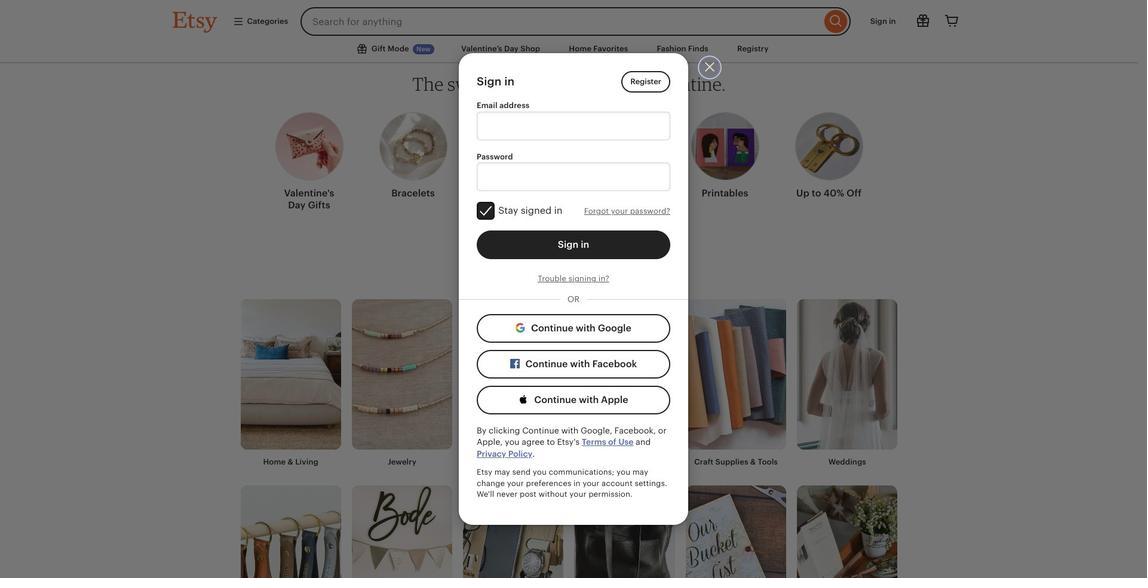 Task type: vqa. For each thing, say whether or not it's contained in the screenshot.
Star Seller to the left
no



Task type: locate. For each thing, give the bounding box(es) containing it.
baby image
[[352, 486, 453, 579]]

menu bar
[[0, 0, 1139, 63], [151, 36, 988, 63]]

None password field
[[477, 163, 671, 192]]

books, movies & music image
[[686, 486, 787, 579]]

clothing image
[[575, 299, 675, 450]]

None email field
[[477, 112, 671, 140]]

banner
[[151, 0, 988, 36]]

electronics & accessories image
[[463, 486, 564, 579]]

art & collectibles image
[[463, 299, 564, 450]]

None search field
[[301, 7, 851, 36]]

bags & purses image
[[575, 486, 675, 579]]

bath & beauty image
[[797, 486, 898, 579]]

craft supplies & tools image
[[686, 299, 787, 450]]

dialog
[[0, 0, 1148, 579]]



Task type: describe. For each thing, give the bounding box(es) containing it.
jewelry image
[[352, 299, 453, 450]]

weddings image
[[797, 299, 898, 450]]

accessories image
[[241, 486, 341, 579]]

home & living image
[[241, 299, 341, 450]]



